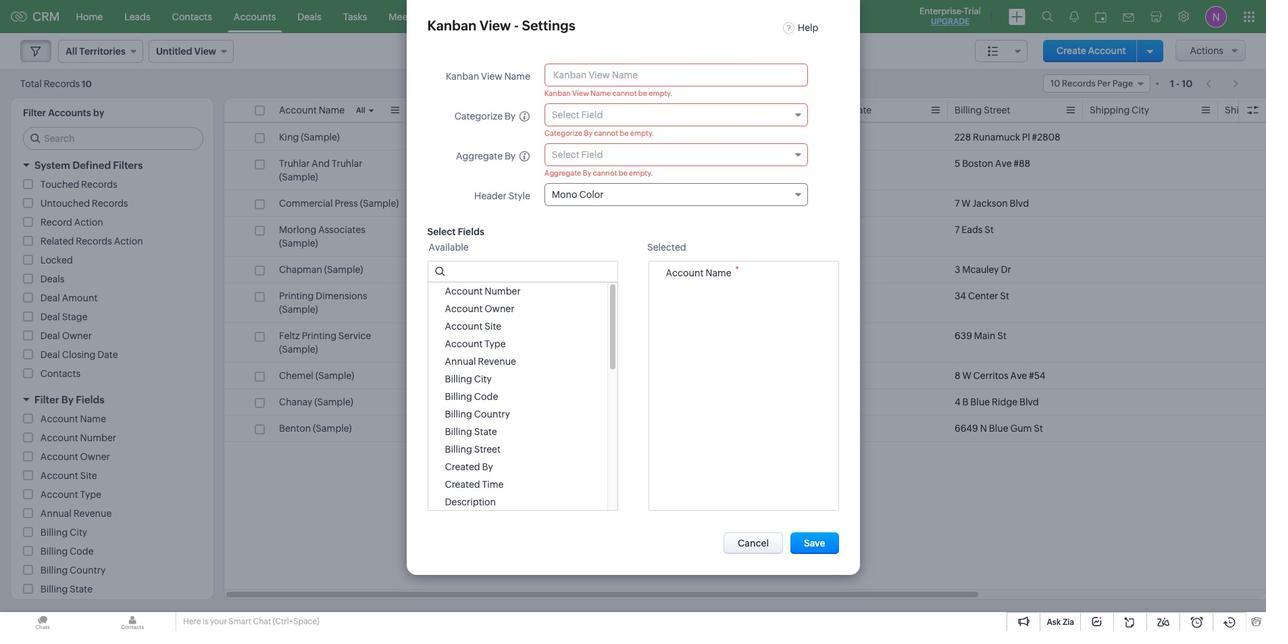 Task type: locate. For each thing, give the bounding box(es) containing it.
44805
[[685, 264, 715, 275]]

aggregate for aggregate by cannot be empty.
[[545, 169, 582, 177]]

(sample) up and
[[301, 132, 340, 143]]

records down record action
[[76, 236, 112, 247]]

by up header style
[[505, 151, 516, 162]]

benton (sample)
[[279, 423, 352, 434]]

sioux
[[414, 158, 439, 169]]

1 created from the top
[[445, 462, 480, 473]]

filter by fields button
[[11, 388, 214, 412]]

0 horizontal spatial fields
[[76, 394, 105, 406]]

2 field from the top
[[582, 149, 603, 160]]

0 vertical spatial billing code
[[685, 105, 738, 116]]

records up filter accounts by
[[44, 78, 80, 89]]

1 vertical spatial blvd
[[1020, 397, 1040, 408]]

4
[[955, 397, 961, 408]]

empty. down kanban view name text box
[[649, 89, 673, 97]]

name left *
[[706, 267, 732, 278]]

8 states from the top
[[581, 423, 608, 434]]

(sample) down morlong
[[279, 238, 318, 249]]

billing city up sioux falls
[[414, 105, 461, 116]]

revenue inside the account number account owner account site account type annual revenue billing city billing code billing country billing state billing street created by created time description
[[478, 356, 517, 367]]

w right 8
[[963, 370, 972, 381]]

6 states from the top
[[581, 370, 608, 381]]

number inside the account number account owner account site account type annual revenue billing city billing code billing country billing state billing street created by created time description
[[485, 286, 521, 297]]

united for brighton
[[550, 397, 579, 408]]

10 right 1
[[1183, 78, 1193, 89]]

annual down account type
[[40, 508, 72, 519]]

states for anchorage
[[581, 331, 608, 341]]

1 vertical spatial blue
[[990, 423, 1009, 434]]

united states for bridgeport
[[550, 370, 608, 381]]

number for account number account owner account site account type annual revenue billing city billing code billing country billing state billing street created by created time description
[[485, 286, 521, 297]]

united states for brighton
[[550, 397, 608, 408]]

chats image
[[0, 613, 85, 631]]

select field up categorize by cannot be empty.
[[552, 110, 603, 120]]

4 states from the top
[[581, 291, 608, 302]]

1 vertical spatial be
[[620, 129, 629, 137]]

printing
[[279, 291, 314, 302], [302, 331, 337, 341]]

be down categorize by cannot be empty.
[[619, 169, 628, 177]]

number
[[485, 286, 521, 297], [80, 433, 116, 443]]

categorize by
[[455, 111, 516, 122]]

states for brighton
[[581, 397, 608, 408]]

0 vertical spatial select field field
[[545, 103, 808, 126]]

field for aggregate by
[[582, 149, 603, 160]]

categorize up aggregate by
[[455, 111, 503, 122]]

field for categorize by
[[582, 110, 603, 120]]

2 vertical spatial be
[[619, 169, 628, 177]]

cannot down kanban view name cannot be empty. on the top of page
[[594, 129, 619, 137]]

0 vertical spatial w
[[962, 198, 971, 209]]

jackson
[[973, 198, 1008, 209]]

1 horizontal spatial -
[[1177, 78, 1181, 89]]

deals left tasks link on the left top of page
[[298, 11, 322, 22]]

billing code up 21224
[[685, 105, 738, 116]]

(sample) down and
[[279, 172, 318, 183]]

(sample) inside chemel (sample) link
[[316, 370, 355, 381]]

view right the calls
[[480, 18, 511, 33]]

2 created from the top
[[445, 479, 480, 490]]

truhlar left and
[[279, 158, 310, 169]]

0 horizontal spatial billing city
[[40, 527, 87, 538]]

(sample) inside king (sample) link
[[301, 132, 340, 143]]

deal for deal amount
[[40, 293, 60, 304]]

1 vertical spatial select field field
[[545, 143, 808, 166]]

be
[[639, 89, 648, 97], [620, 129, 629, 137], [619, 169, 628, 177]]

locked
[[40, 255, 73, 266]]

profile image
[[1206, 6, 1228, 27]]

empty. down kanban view name cannot be empty. on the top of page
[[631, 129, 654, 137]]

blue
[[971, 397, 991, 408], [990, 423, 1009, 434]]

0 horizontal spatial street
[[474, 444, 501, 455]]

street up time
[[474, 444, 501, 455]]

2 vertical spatial owner
[[80, 452, 110, 462]]

states for new orleans
[[581, 423, 608, 434]]

(sample) inside morlong associates (sample)
[[279, 238, 318, 249]]

city
[[444, 105, 461, 116], [1132, 105, 1150, 116], [474, 374, 492, 385], [70, 527, 87, 538]]

united
[[550, 132, 579, 143], [550, 158, 579, 169], [550, 198, 579, 209], [550, 291, 579, 302], [550, 331, 579, 341], [550, 370, 579, 381], [550, 397, 579, 408], [550, 423, 579, 434]]

1 horizontal spatial site
[[485, 321, 502, 332]]

st right eads
[[985, 224, 994, 235]]

1 vertical spatial empty.
[[631, 129, 654, 137]]

st right main
[[998, 331, 1007, 341]]

10 inside total records 10
[[82, 79, 92, 89]]

kanban view name
[[446, 71, 531, 82]]

contacts down closing
[[40, 368, 81, 379]]

95111
[[685, 198, 708, 209]]

meetings
[[389, 11, 430, 22]]

0 vertical spatial view
[[480, 18, 511, 33]]

deal for deal owner
[[40, 331, 60, 341]]

1 horizontal spatial billing country
[[550, 105, 615, 116]]

annual up bridgeport
[[445, 356, 476, 367]]

- left settings
[[514, 18, 519, 33]]

(sample) down chanay (sample) link
[[313, 423, 352, 434]]

0 vertical spatial aggregate
[[456, 151, 503, 162]]

records for related
[[76, 236, 112, 247]]

(sample) inside the benton (sample) link
[[313, 423, 352, 434]]

blue for n
[[990, 423, 1009, 434]]

by inside dropdown button
[[61, 394, 74, 406]]

filter down total
[[23, 107, 46, 118]]

revenue
[[478, 356, 517, 367], [73, 508, 112, 519]]

(sample) right press
[[360, 198, 399, 209]]

cannot for aggregate by
[[593, 169, 618, 177]]

1 horizontal spatial country
[[474, 409, 510, 420]]

left panel element
[[428, 261, 618, 511]]

select up available on the left top of page
[[428, 226, 456, 237]]

st right gum
[[1035, 423, 1044, 434]]

None text field
[[428, 262, 618, 282]]

united for new orleans
[[550, 423, 579, 434]]

navigation
[[1200, 74, 1247, 93]]

king (sample) link
[[279, 130, 340, 144]]

0 vertical spatial -
[[514, 18, 519, 33]]

1 vertical spatial billing city
[[40, 527, 87, 538]]

shipping 
[[1226, 105, 1267, 116]]

0 horizontal spatial action
[[74, 217, 103, 228]]

mails image
[[1124, 13, 1135, 21]]

(sample) up 'dimensions'
[[324, 264, 363, 275]]

0 vertical spatial fields
[[458, 226, 485, 237]]

select up aggregate by cannot be empty.
[[552, 149, 580, 160]]

shipping for shipping 
[[1226, 105, 1266, 116]]

records for total
[[44, 78, 80, 89]]

5 united from the top
[[550, 331, 579, 341]]

select field up aggregate by cannot be empty.
[[552, 149, 603, 160]]

(sample) down feltz on the bottom of page
[[279, 344, 318, 355]]

deal for deal closing date
[[40, 350, 60, 360]]

6 united from the top
[[550, 370, 579, 381]]

deal
[[40, 293, 60, 304], [40, 312, 60, 322], [40, 331, 60, 341], [40, 350, 60, 360]]

brighton
[[414, 397, 453, 408]]

be down kanban view name cannot be empty. on the top of page
[[620, 129, 629, 137]]

associates
[[319, 224, 366, 235]]

Kanban View Name text field
[[545, 64, 808, 86]]

blvd right "jackson"
[[1010, 198, 1030, 209]]

0 horizontal spatial site
[[80, 471, 97, 481]]

1 vertical spatial fields
[[76, 394, 105, 406]]

10 up filter accounts by
[[82, 79, 92, 89]]

57105
[[685, 158, 711, 169]]

0 vertical spatial accounts
[[234, 11, 276, 22]]

empty. up mono color field
[[629, 169, 653, 177]]

here is your smart chat (ctrl+space)
[[183, 617, 320, 627]]

cannot up categorize by cannot be empty.
[[613, 89, 637, 97]]

4 deal from the top
[[40, 350, 60, 360]]

country inside the account number account owner account site account type annual revenue billing city billing code billing country billing state billing street created by created time description
[[474, 409, 510, 420]]

2 7 from the top
[[955, 224, 960, 235]]

select for categorize by
[[552, 110, 580, 120]]

1 vertical spatial code
[[474, 391, 498, 402]]

0 vertical spatial annual
[[445, 356, 476, 367]]

0 vertical spatial deals
[[298, 11, 322, 22]]

7 left eads
[[955, 224, 960, 235]]

(sample) up the chanay (sample)
[[316, 370, 355, 381]]

0 vertical spatial blue
[[971, 397, 991, 408]]

Select Field field
[[545, 103, 808, 126], [545, 143, 808, 166]]

create menu image
[[1009, 8, 1026, 25]]

1 horizontal spatial revenue
[[478, 356, 517, 367]]

st right the center
[[1001, 291, 1010, 302]]

0 vertical spatial code
[[714, 105, 738, 116]]

aggregate for aggregate by
[[456, 151, 503, 162]]

gum
[[1011, 423, 1033, 434]]

0 horizontal spatial categorize
[[455, 111, 503, 122]]

account number
[[40, 433, 116, 443]]

2 vertical spatial empty.
[[629, 169, 653, 177]]

1 united from the top
[[550, 132, 579, 143]]

2 states from the top
[[581, 158, 608, 169]]

select field
[[552, 110, 603, 120], [552, 149, 603, 160]]

5 united states from the top
[[550, 331, 608, 341]]

feltz printing service (sample)
[[279, 331, 371, 355]]

kanban for kanban view name
[[446, 71, 479, 82]]

code
[[714, 105, 738, 116], [474, 391, 498, 402], [70, 546, 94, 557]]

create menu element
[[1001, 0, 1034, 33]]

aggregate down categorize by
[[456, 151, 503, 162]]

boston
[[963, 158, 994, 169]]

4 united states from the top
[[550, 291, 608, 302]]

truhlar and truhlar (sample)
[[279, 158, 363, 183]]

analytics
[[551, 11, 591, 22]]

1 vertical spatial owner
[[62, 331, 92, 341]]

10
[[1183, 78, 1193, 89], [82, 79, 92, 89]]

billing country down annual revenue
[[40, 565, 106, 576]]

accounts
[[234, 11, 276, 22], [48, 107, 91, 118]]

billing city
[[414, 105, 461, 116], [40, 527, 87, 538]]

type right anchorage
[[485, 339, 506, 350]]

categorize up aggregate by cannot be empty.
[[545, 129, 583, 137]]

contacts image
[[90, 613, 175, 631]]

blvd right ridge
[[1020, 397, 1040, 408]]

touched records
[[40, 179, 117, 190]]

type up annual revenue
[[80, 489, 101, 500]]

deal left the stage
[[40, 312, 60, 322]]

help
[[798, 22, 819, 33]]

blue right n
[[990, 423, 1009, 434]]

name inside account name *
[[706, 267, 732, 278]]

filters
[[113, 160, 143, 171]]

aggregate up mono in the top left of the page
[[545, 169, 582, 177]]

1 select field from the top
[[552, 110, 603, 120]]

accounts left the deals link
[[234, 11, 276, 22]]

name
[[505, 71, 531, 82], [591, 89, 611, 97], [319, 105, 345, 116], [706, 267, 732, 278], [80, 414, 106, 425]]

1 horizontal spatial shipping
[[1226, 105, 1266, 116]]

1 vertical spatial billing code
[[40, 546, 94, 557]]

7 united states from the top
[[550, 397, 608, 408]]

1 vertical spatial 7
[[955, 224, 960, 235]]

by up color
[[583, 169, 592, 177]]

2 deal from the top
[[40, 312, 60, 322]]

1 vertical spatial select
[[552, 149, 580, 160]]

1 vertical spatial kanban
[[446, 71, 479, 82]]

8 united states from the top
[[550, 423, 608, 434]]

signals image
[[1070, 11, 1080, 22]]

account inside create account button
[[1089, 45, 1127, 56]]

billing country up categorize by cannot be empty.
[[550, 105, 615, 116]]

1 vertical spatial site
[[80, 471, 97, 481]]

truhlar right and
[[332, 158, 363, 169]]

0 horizontal spatial contacts
[[40, 368, 81, 379]]

records down touched records
[[92, 198, 128, 209]]

1 horizontal spatial fields
[[458, 226, 485, 237]]

2 vertical spatial kanban
[[545, 89, 571, 97]]

3 united from the top
[[550, 198, 579, 209]]

by up account number
[[61, 394, 74, 406]]

states for bridgeport
[[581, 370, 608, 381]]

by for filter by fields
[[61, 394, 74, 406]]

hamilton
[[414, 291, 455, 302]]

0 horizontal spatial type
[[80, 489, 101, 500]]

tasks
[[343, 11, 367, 22]]

1 truhlar from the left
[[279, 158, 310, 169]]

0 vertical spatial field
[[582, 110, 603, 120]]

0 vertical spatial printing
[[279, 291, 314, 302]]

number for account number
[[80, 433, 116, 443]]

fields up available on the left top of page
[[458, 226, 485, 237]]

1 7 from the top
[[955, 198, 960, 209]]

account inside account name *
[[666, 267, 704, 278]]

0 vertical spatial number
[[485, 286, 521, 297]]

owner for account owner
[[80, 452, 110, 462]]

0 horizontal spatial truhlar
[[279, 158, 310, 169]]

0 horizontal spatial shipping
[[1090, 105, 1131, 116]]

chemel (sample)
[[279, 370, 355, 381]]

0 vertical spatial created
[[445, 462, 480, 473]]

0 vertical spatial revenue
[[478, 356, 517, 367]]

0 horizontal spatial revenue
[[73, 508, 112, 519]]

billing code down annual revenue
[[40, 546, 94, 557]]

records for touched
[[81, 179, 117, 190]]

records down defined
[[81, 179, 117, 190]]

by for categorize by
[[505, 111, 516, 122]]

shipping city
[[1090, 105, 1150, 116]]

united for sioux falls
[[550, 158, 579, 169]]

records for untouched
[[92, 198, 128, 209]]

filter for filter accounts by
[[23, 107, 46, 118]]

account name for account number
[[40, 414, 106, 425]]

save button
[[791, 533, 839, 554]]

code inside the account number account owner account site account type annual revenue billing city billing code billing country billing state billing street created by created time description
[[474, 391, 498, 402]]

2 vertical spatial cannot
[[593, 169, 618, 177]]

1 shipping from the left
[[1090, 105, 1131, 116]]

billing city down annual revenue
[[40, 527, 87, 538]]

printing down the "chapman"
[[279, 291, 314, 302]]

6 united states from the top
[[550, 370, 608, 381]]

1 horizontal spatial contacts
[[172, 11, 212, 22]]

cannot up color
[[593, 169, 618, 177]]

row group
[[224, 124, 1267, 442]]

0 vertical spatial site
[[485, 321, 502, 332]]

deal down deal owner
[[40, 350, 60, 360]]

1 horizontal spatial accounts
[[234, 11, 276, 22]]

be for categorize by
[[620, 129, 629, 137]]

aggregate by cannot be empty.
[[545, 169, 653, 177]]

shipping
[[1090, 105, 1131, 116], [1226, 105, 1266, 116]]

untouched records
[[40, 198, 128, 209]]

1 select field field from the top
[[545, 103, 808, 126]]

1 vertical spatial deals
[[40, 274, 65, 285]]

1 vertical spatial aggregate
[[545, 169, 582, 177]]

chanay (sample)
[[279, 397, 354, 408]]

street up runamuck
[[985, 105, 1011, 116]]

1 field from the top
[[582, 110, 603, 120]]

select up categorize by cannot be empty.
[[552, 110, 580, 120]]

select field field for categorize by
[[545, 103, 808, 126]]

w left "jackson"
[[962, 198, 971, 209]]

2 select field from the top
[[552, 149, 603, 160]]

2 select field field from the top
[[545, 143, 808, 166]]

deals
[[298, 11, 322, 22], [40, 274, 65, 285]]

reports
[[494, 11, 529, 22]]

signals element
[[1062, 0, 1088, 33]]

settings
[[522, 18, 576, 33]]

deals down locked
[[40, 274, 65, 285]]

printing right feltz on the bottom of page
[[302, 331, 337, 341]]

ave left #88 at the right top of page
[[996, 158, 1012, 169]]

be down kanban view name text box
[[639, 89, 648, 97]]

1 states from the top
[[581, 132, 608, 143]]

street
[[985, 105, 1011, 116], [474, 444, 501, 455]]

view for kanban view name
[[481, 71, 503, 82]]

5 boston ave #88
[[955, 158, 1031, 169]]

5 states from the top
[[581, 331, 608, 341]]

2 vertical spatial view
[[573, 89, 589, 97]]

1 horizontal spatial annual
[[445, 356, 476, 367]]

home link
[[65, 0, 114, 33]]

action up related records action
[[74, 217, 103, 228]]

7 united from the top
[[550, 397, 579, 408]]

0 vertical spatial cannot
[[613, 89, 637, 97]]

code down kanban view name text box
[[714, 105, 738, 116]]

action down untouched records
[[114, 236, 143, 247]]

select field for categorize by
[[552, 110, 603, 120]]

account name up account number
[[40, 414, 106, 425]]

(sample) inside feltz printing service (sample)
[[279, 344, 318, 355]]

account name up king (sample)
[[279, 105, 345, 116]]

blvd
[[1010, 198, 1030, 209], [1020, 397, 1040, 408]]

0 vertical spatial action
[[74, 217, 103, 228]]

calls
[[451, 11, 473, 22]]

morlong
[[279, 224, 317, 235]]

pl
[[1023, 132, 1031, 143]]

site down account owner
[[80, 471, 97, 481]]

country
[[579, 105, 615, 116], [474, 409, 510, 420], [70, 565, 106, 576]]

truhlar
[[279, 158, 310, 169], [332, 158, 363, 169]]

2 united states from the top
[[550, 158, 608, 169]]

(sample) down chemel (sample)
[[315, 397, 354, 408]]

contacts right leads
[[172, 11, 212, 22]]

1 vertical spatial billing state
[[40, 584, 93, 595]]

states for hamilton
[[581, 291, 608, 302]]

filter up account number
[[34, 394, 59, 406]]

1 horizontal spatial billing code
[[685, 105, 738, 116]]

united states for hamilton
[[550, 291, 608, 302]]

kanban view - settings
[[428, 18, 576, 33]]

ask zia
[[1048, 618, 1075, 627]]

benton
[[279, 423, 311, 434]]

1 vertical spatial street
[[474, 444, 501, 455]]

2 truhlar from the left
[[332, 158, 363, 169]]

1 horizontal spatial street
[[985, 105, 1011, 116]]

1 united states from the top
[[550, 132, 608, 143]]

view up categorize by
[[481, 71, 503, 82]]

1 vertical spatial view
[[481, 71, 503, 82]]

by up time
[[482, 462, 493, 473]]

w for jackson
[[962, 198, 971, 209]]

filter inside dropdown button
[[34, 394, 59, 406]]

0 horizontal spatial country
[[70, 565, 106, 576]]

6649
[[955, 423, 979, 434]]

blue right 'b'
[[971, 397, 991, 408]]

field up categorize by cannot be empty.
[[582, 110, 603, 120]]

owner
[[485, 304, 515, 314], [62, 331, 92, 341], [80, 452, 110, 462]]

profile element
[[1198, 0, 1236, 33]]

2 shipping from the left
[[1226, 105, 1266, 116]]

1 vertical spatial field
[[582, 149, 603, 160]]

printing inside the printing dimensions (sample)
[[279, 291, 314, 302]]

aggregate
[[456, 151, 503, 162], [545, 169, 582, 177]]

0 vertical spatial kanban
[[428, 18, 477, 33]]

stage
[[62, 312, 88, 322]]

0 horizontal spatial code
[[70, 546, 94, 557]]

by down kanban view name
[[505, 111, 516, 122]]

1 horizontal spatial billing city
[[414, 105, 461, 116]]

7 states from the top
[[581, 397, 608, 408]]

account name for all
[[279, 105, 345, 116]]

site right anchorage
[[485, 321, 502, 332]]

related
[[40, 236, 74, 247]]

2 vertical spatial select
[[428, 226, 456, 237]]

1 horizontal spatial truhlar
[[332, 158, 363, 169]]

8 united from the top
[[550, 423, 579, 434]]

ave left #54
[[1011, 370, 1028, 381]]

1 deal from the top
[[40, 293, 60, 304]]

2 vertical spatial state
[[70, 584, 93, 595]]

feltz printing service (sample) link
[[279, 329, 401, 356]]

cannot for categorize by
[[594, 129, 619, 137]]

by up aggregate by cannot be empty.
[[584, 129, 593, 137]]

fields up account number
[[76, 394, 105, 406]]

mails element
[[1116, 1, 1143, 32]]

2 united from the top
[[550, 158, 579, 169]]

account name
[[279, 105, 345, 116], [40, 414, 106, 425]]

contacts link
[[161, 0, 223, 33]]

0 vertical spatial country
[[579, 105, 615, 116]]

0 vertical spatial owner
[[485, 304, 515, 314]]

view up categorize by cannot be empty.
[[573, 89, 589, 97]]

1 vertical spatial revenue
[[73, 508, 112, 519]]

code down annual revenue
[[70, 546, 94, 557]]

3 deal from the top
[[40, 331, 60, 341]]

deal up 'deal stage'
[[40, 293, 60, 304]]

st for 7 eads st
[[985, 224, 994, 235]]

0 horizontal spatial billing country
[[40, 565, 106, 576]]

1 vertical spatial annual
[[40, 508, 72, 519]]

4 united from the top
[[550, 291, 579, 302]]

1 vertical spatial select field
[[552, 149, 603, 160]]

code right brighton
[[474, 391, 498, 402]]

- right 1
[[1177, 78, 1181, 89]]

0 horizontal spatial accounts
[[48, 107, 91, 118]]

feltz
[[279, 331, 300, 341]]

2 horizontal spatial code
[[714, 105, 738, 116]]

record action
[[40, 217, 103, 228]]

chemel (sample) link
[[279, 369, 355, 383]]

select field field up 21224
[[545, 103, 808, 126]]

(sample) inside the printing dimensions (sample)
[[279, 304, 318, 315]]

united states for anchorage
[[550, 331, 608, 341]]



Task type: vqa. For each thing, say whether or not it's contained in the screenshot.


Task type: describe. For each thing, give the bounding box(es) containing it.
bridgeport
[[414, 370, 462, 381]]

1 vertical spatial type
[[80, 489, 101, 500]]

(sample) inside the truhlar and truhlar (sample)
[[279, 172, 318, 183]]

crm
[[32, 9, 60, 24]]

selected
[[648, 242, 687, 253]]

owner inside the account number account owner account site account type annual revenue billing city billing code billing country billing state billing street created by created time description
[[485, 304, 515, 314]]

reports link
[[484, 0, 540, 33]]

account type
[[40, 489, 101, 500]]

falls
[[441, 158, 460, 169]]

united for hamilton
[[550, 291, 579, 302]]

1 horizontal spatial deals
[[298, 11, 322, 22]]

defined
[[73, 160, 111, 171]]

commercial press (sample) link
[[279, 197, 399, 210]]

search image
[[1042, 11, 1054, 22]]

enterprise-
[[920, 6, 964, 16]]

name up categorize by
[[505, 71, 531, 82]]

34
[[955, 291, 967, 302]]

7 for 7 w jackson blvd
[[955, 198, 960, 209]]

new
[[414, 423, 434, 434]]

by for aggregate by cannot be empty.
[[583, 169, 592, 177]]

by
[[93, 107, 104, 118]]

1
[[1171, 78, 1175, 89]]

filter by fields
[[34, 394, 105, 406]]

united for bridgeport
[[550, 370, 579, 381]]

kanban view name cannot be empty.
[[545, 89, 673, 97]]

owner for deal owner
[[62, 331, 92, 341]]

blue for b
[[971, 397, 991, 408]]

st for 34 center st
[[1001, 291, 1010, 302]]

mcauley
[[963, 264, 1000, 275]]

0 vertical spatial empty.
[[649, 89, 673, 97]]

runamuck
[[974, 132, 1021, 143]]

categorize by cannot be empty.
[[545, 129, 654, 137]]

calendar image
[[1096, 11, 1107, 22]]

home
[[76, 11, 103, 22]]

annual inside the account number account owner account site account type annual revenue billing city billing code billing country billing state billing street created by created time description
[[445, 356, 476, 367]]

kanban for kanban view name cannot be empty.
[[545, 89, 571, 97]]

street inside the account number account owner account site account type annual revenue billing city billing code billing country billing state billing street created by created time description
[[474, 444, 501, 455]]

trial
[[964, 6, 982, 16]]

anchorage
[[414, 331, 463, 341]]

1 horizontal spatial billing state
[[820, 105, 872, 116]]

row group containing king (sample)
[[224, 124, 1267, 442]]

name up account number
[[80, 414, 106, 425]]

0 horizontal spatial billing code
[[40, 546, 94, 557]]

Search text field
[[24, 128, 203, 149]]

10 for total records 10
[[82, 79, 92, 89]]

fields inside dropdown button
[[76, 394, 105, 406]]

system defined filters button
[[11, 153, 214, 177]]

7 for 7 eads st
[[955, 224, 960, 235]]

city inside the account number account owner account site account type annual revenue billing city billing code billing country billing state billing street created by created time description
[[474, 374, 492, 385]]

#54
[[1030, 370, 1046, 381]]

w for cerritos
[[963, 370, 972, 381]]

chat
[[253, 617, 271, 627]]

view for kanban view name cannot be empty.
[[573, 89, 589, 97]]

morlong associates (sample) link
[[279, 223, 401, 250]]

empty. for categorize by
[[631, 129, 654, 137]]

date
[[98, 350, 118, 360]]

1 - 10
[[1171, 78, 1193, 89]]

united states for sioux falls
[[550, 158, 608, 169]]

mono
[[552, 189, 578, 200]]

leads
[[124, 11, 150, 22]]

empty. for aggregate by
[[629, 169, 653, 177]]

touched
[[40, 179, 79, 190]]

related records action
[[40, 236, 143, 247]]

cerritos
[[974, 370, 1009, 381]]

deal amount
[[40, 293, 98, 304]]

228 runamuck pl #2808
[[955, 132, 1061, 143]]

1 vertical spatial -
[[1177, 78, 1181, 89]]

description
[[445, 497, 496, 508]]

10 for 1 - 10
[[1183, 78, 1193, 89]]

ashland
[[414, 264, 450, 275]]

printing inside feltz printing service (sample)
[[302, 331, 337, 341]]

3
[[955, 264, 961, 275]]

tasks link
[[333, 0, 378, 33]]

billing street
[[955, 105, 1011, 116]]

search element
[[1034, 0, 1062, 33]]

0 vertical spatial billing city
[[414, 105, 461, 116]]

actions
[[1191, 45, 1224, 56]]

save
[[805, 538, 826, 549]]

8 w cerritos ave #54
[[955, 370, 1046, 381]]

0 horizontal spatial -
[[514, 18, 519, 33]]

639
[[955, 331, 973, 341]]

deal stage
[[40, 312, 88, 322]]

select field field for aggregate by
[[545, 143, 808, 166]]

by inside the account number account owner account site account type annual revenue billing city billing code billing country billing state billing street created by created time description
[[482, 462, 493, 473]]

b
[[963, 397, 969, 408]]

filter for filter by fields
[[34, 394, 59, 406]]

1 vertical spatial contacts
[[40, 368, 81, 379]]

cancel
[[738, 538, 770, 549]]

chapman
[[279, 264, 322, 275]]

account site
[[40, 471, 97, 481]]

type inside the account number account owner account site account type annual revenue billing city billing code billing country billing state billing street created by created time description
[[485, 339, 506, 350]]

deal for deal stage
[[40, 312, 60, 322]]

0 vertical spatial billing country
[[550, 105, 615, 116]]

st for 639 main st
[[998, 331, 1007, 341]]

228
[[955, 132, 972, 143]]

enterprise-trial upgrade
[[920, 6, 982, 26]]

categorize for categorize by
[[455, 111, 503, 122]]

header style
[[475, 191, 531, 201]]

1 vertical spatial accounts
[[48, 107, 91, 118]]

chapman (sample)
[[279, 264, 363, 275]]

select field for aggregate by
[[552, 149, 603, 160]]

0 horizontal spatial billing state
[[40, 584, 93, 595]]

color
[[580, 189, 604, 200]]

system defined filters
[[34, 160, 143, 171]]

closing
[[62, 350, 96, 360]]

cancel button
[[724, 533, 784, 554]]

none text field inside left panel element
[[428, 262, 618, 282]]

0 vertical spatial street
[[985, 105, 1011, 116]]

shipping for shipping city
[[1090, 105, 1131, 116]]

here
[[183, 617, 201, 627]]

0 vertical spatial blvd
[[1010, 198, 1030, 209]]

2 vertical spatial country
[[70, 565, 106, 576]]

calls link
[[441, 0, 484, 33]]

2 horizontal spatial country
[[579, 105, 615, 116]]

crm link
[[11, 9, 60, 24]]

0 vertical spatial state
[[849, 105, 872, 116]]

be for aggregate by
[[619, 169, 628, 177]]

0 horizontal spatial deals
[[40, 274, 65, 285]]

Mono Color field
[[545, 183, 808, 206]]

3 states from the top
[[581, 198, 608, 209]]

name left all
[[319, 105, 345, 116]]

create account button
[[1044, 40, 1140, 62]]

select for aggregate by
[[552, 149, 580, 160]]

chanay
[[279, 397, 313, 408]]

accounts inside "link"
[[234, 11, 276, 22]]

benton (sample) link
[[279, 422, 352, 435]]

leads link
[[114, 0, 161, 33]]

(sample) inside chanay (sample) link
[[315, 397, 354, 408]]

1 vertical spatial ave
[[1011, 370, 1028, 381]]

state inside the account number account owner account site account type annual revenue billing city billing code billing country billing state billing street created by created time description
[[474, 427, 497, 437]]

1 vertical spatial action
[[114, 236, 143, 247]]

34 center st
[[955, 291, 1010, 302]]

8
[[955, 370, 961, 381]]

#88
[[1014, 158, 1031, 169]]

(sample) inside chapman (sample) link
[[324, 264, 363, 275]]

(ctrl+space)
[[273, 617, 320, 627]]

united states for new orleans
[[550, 423, 608, 434]]

chapman (sample) link
[[279, 263, 363, 277]]

site inside the account number account owner account site account type annual revenue billing city billing code billing country billing state billing street created by created time description
[[485, 321, 502, 332]]

king (sample)
[[279, 132, 340, 143]]

kanban for kanban view - settings
[[428, 18, 477, 33]]

deals link
[[287, 0, 333, 33]]

by for categorize by cannot be empty.
[[584, 129, 593, 137]]

king
[[279, 132, 299, 143]]

smart
[[229, 617, 251, 627]]

2 vertical spatial code
[[70, 546, 94, 557]]

(sample) inside commercial press (sample) link
[[360, 198, 399, 209]]

untouched
[[40, 198, 90, 209]]

united for anchorage
[[550, 331, 579, 341]]

service
[[339, 331, 371, 341]]

view for kanban view - settings
[[480, 18, 511, 33]]

states for sioux falls
[[581, 158, 608, 169]]

upgrade
[[932, 17, 970, 26]]

by for aggregate by
[[505, 151, 516, 162]]

ask
[[1048, 618, 1062, 627]]

meetings link
[[378, 0, 441, 33]]

name up categorize by cannot be empty.
[[591, 89, 611, 97]]

0 vertical spatial contacts
[[172, 11, 212, 22]]

5
[[955, 158, 961, 169]]

header
[[475, 191, 507, 201]]

categorize for categorize by cannot be empty.
[[545, 129, 583, 137]]

3 united states from the top
[[550, 198, 608, 209]]

0 vertical spatial be
[[639, 89, 648, 97]]

analytics link
[[540, 0, 602, 33]]

all
[[356, 106, 365, 114]]

0 vertical spatial ave
[[996, 158, 1012, 169]]



